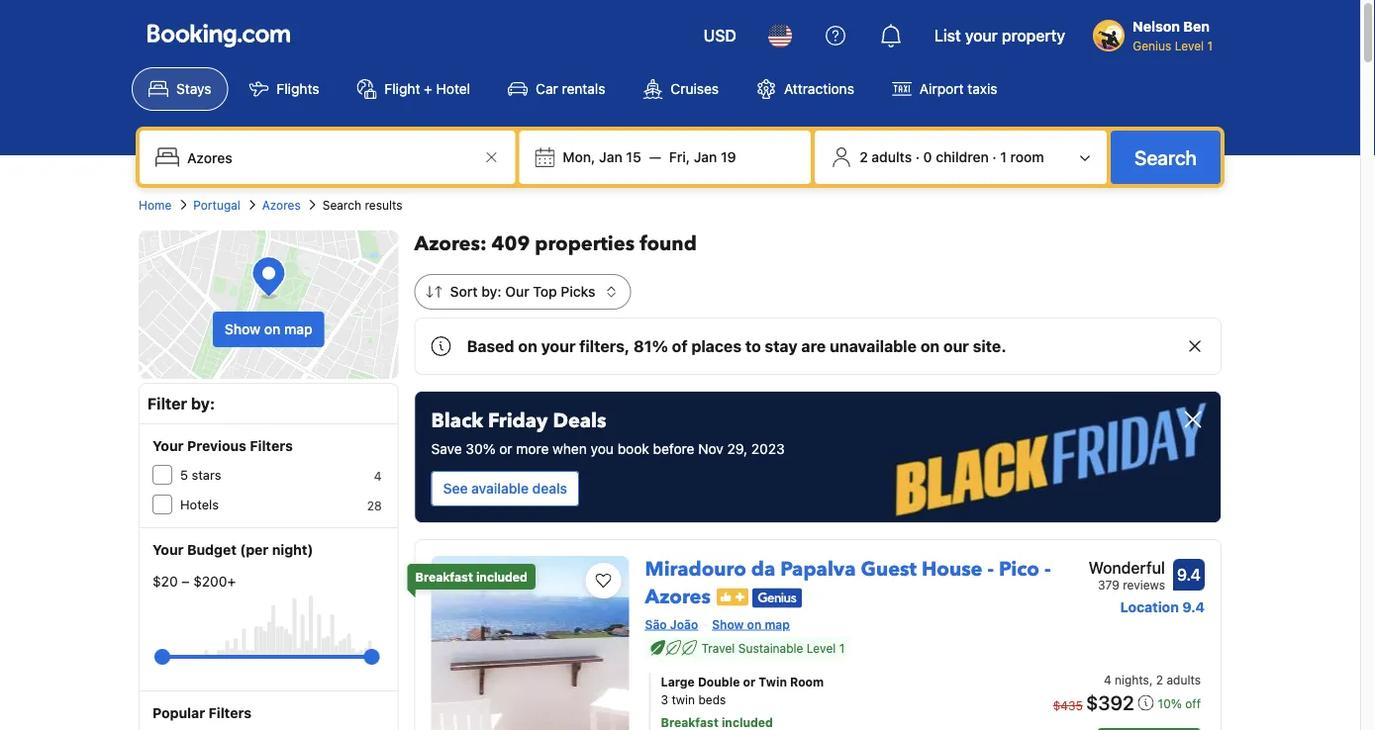 Task type: locate. For each thing, give the bounding box(es) containing it.
1 vertical spatial breakfast
[[661, 716, 719, 730]]

1 horizontal spatial breakfast
[[661, 716, 719, 730]]

when
[[553, 441, 587, 457]]

book
[[617, 441, 649, 457]]

room
[[1010, 149, 1044, 165]]

9.4 down scored 9.4 element
[[1182, 599, 1205, 616]]

—
[[649, 149, 661, 165]]

0 vertical spatial adults
[[872, 149, 912, 165]]

pico
[[999, 556, 1040, 584]]

1 jan from the left
[[599, 149, 622, 165]]

0 vertical spatial 9.4
[[1177, 566, 1201, 585]]

·
[[916, 149, 920, 165], [992, 149, 997, 165]]

deals
[[553, 408, 606, 435]]

0 vertical spatial azores
[[262, 198, 301, 212]]

property
[[1002, 26, 1065, 45]]

0 vertical spatial by:
[[481, 284, 502, 300]]

1 horizontal spatial show
[[712, 618, 744, 632]]

show on map inside show on map button
[[225, 321, 313, 338]]

azores right the portugal link
[[262, 198, 301, 212]]

$435
[[1053, 699, 1083, 713]]

· left 0
[[916, 149, 920, 165]]

1 horizontal spatial azores
[[645, 584, 711, 611]]

your for your previous filters
[[152, 438, 184, 454]]

(per
[[240, 542, 269, 558]]

0 horizontal spatial show
[[225, 321, 261, 338]]

flights
[[277, 81, 319, 97]]

4 up 28
[[374, 469, 382, 483]]

our
[[505, 284, 529, 300]]

0 horizontal spatial adults
[[872, 149, 912, 165]]

29,
[[727, 441, 748, 457]]

- right the pico
[[1044, 556, 1051, 584]]

papalva
[[780, 556, 856, 584]]

save
[[431, 441, 462, 457]]

1
[[1207, 39, 1213, 52], [1000, 149, 1007, 165], [839, 642, 845, 655]]

0 horizontal spatial 4
[[374, 469, 382, 483]]

or
[[499, 441, 512, 457], [743, 675, 756, 689]]

show on map button
[[213, 312, 324, 347]]

by: for sort
[[481, 284, 502, 300]]

$20 – $200+
[[152, 574, 236, 590]]

1 horizontal spatial your
[[965, 26, 998, 45]]

see
[[443, 481, 468, 497]]

joão
[[670, 618, 698, 632]]

azores link
[[262, 196, 301, 214]]

4
[[374, 469, 382, 483], [1104, 673, 1111, 687]]

1 vertical spatial map
[[765, 618, 790, 632]]

top
[[533, 284, 557, 300]]

2 jan from the left
[[694, 149, 717, 165]]

1 left room
[[1000, 149, 1007, 165]]

sort by: our top picks
[[450, 284, 596, 300]]

level down ben
[[1175, 39, 1204, 52]]

nelson
[[1133, 18, 1180, 35]]

9.4
[[1177, 566, 1201, 585], [1182, 599, 1205, 616]]

2 horizontal spatial 1
[[1207, 39, 1213, 52]]

guest
[[861, 556, 917, 584]]

0 horizontal spatial show on map
[[225, 321, 313, 338]]

or left twin on the right bottom of the page
[[743, 675, 756, 689]]

$200+
[[193, 574, 236, 590]]

9.4 up location 9.4
[[1177, 566, 1201, 585]]

1 down ben
[[1207, 39, 1213, 52]]

0 vertical spatial show on map
[[225, 321, 313, 338]]

level up large double or twin room link
[[807, 642, 836, 655]]

0 vertical spatial show
[[225, 321, 261, 338]]

cruises link
[[626, 67, 736, 111]]

stars
[[192, 468, 221, 483]]

group
[[162, 642, 372, 673]]

budget
[[187, 542, 237, 558]]

by: for filter
[[191, 395, 215, 413]]

2 vertical spatial 1
[[839, 642, 845, 655]]

your up $20
[[152, 542, 184, 558]]

breakfast inside 3 twin beds breakfast included
[[661, 716, 719, 730]]

2
[[860, 149, 868, 165], [1156, 673, 1163, 687]]

19
[[721, 149, 736, 165]]

your left filters, on the left of the page
[[541, 337, 576, 356]]

· right children
[[992, 149, 997, 165]]

0 horizontal spatial by:
[[191, 395, 215, 413]]

included down large double or twin room
[[722, 716, 773, 730]]

your account menu nelson ben genius level 1 element
[[1093, 9, 1221, 54]]

unavailable
[[830, 337, 917, 356]]

nelson ben genius level 1
[[1133, 18, 1213, 52]]

black friday deals image
[[415, 392, 1221, 523]]

1 vertical spatial by:
[[191, 395, 215, 413]]

1 vertical spatial azores
[[645, 584, 711, 611]]

10% off
[[1158, 697, 1201, 711]]

adults up 10% off
[[1167, 673, 1201, 687]]

search for search results
[[322, 198, 361, 212]]

large double or twin room link
[[661, 673, 996, 691]]

0 vertical spatial search
[[1135, 146, 1197, 169]]

4 for 4 nights , 2 adults
[[1104, 673, 1111, 687]]

genius discounts available at this property. image
[[752, 589, 802, 608], [752, 589, 802, 608]]

0 horizontal spatial 1
[[839, 642, 845, 655]]

filters right previous
[[250, 438, 293, 454]]

1 vertical spatial search
[[322, 198, 361, 212]]

of
[[672, 337, 688, 356]]

0 horizontal spatial ·
[[916, 149, 920, 165]]

taxis
[[968, 81, 997, 97]]

azores up joão
[[645, 584, 711, 611]]

1 your from the top
[[152, 438, 184, 454]]

1 inside nelson ben genius level 1
[[1207, 39, 1213, 52]]

breakfast included
[[415, 570, 528, 584]]

or right 30%
[[499, 441, 512, 457]]

1 horizontal spatial 4
[[1104, 673, 1111, 687]]

black
[[431, 408, 483, 435]]

reviews
[[1123, 578, 1165, 592]]

1 horizontal spatial ·
[[992, 149, 997, 165]]

show
[[225, 321, 261, 338], [712, 618, 744, 632]]

2 adults · 0 children · 1 room
[[860, 149, 1044, 165]]

your right list
[[965, 26, 998, 45]]

2 - from the left
[[1044, 556, 1051, 584]]

1 vertical spatial 9.4
[[1182, 599, 1205, 616]]

1 vertical spatial 1
[[1000, 149, 1007, 165]]

2 right the ,
[[1156, 673, 1163, 687]]

level
[[1175, 39, 1204, 52], [807, 642, 836, 655]]

0 vertical spatial level
[[1175, 39, 1204, 52]]

0 vertical spatial breakfast
[[415, 570, 473, 584]]

0 vertical spatial included
[[476, 570, 528, 584]]

azores:
[[414, 231, 487, 258]]

flight + hotel link
[[340, 67, 487, 111]]

flight
[[385, 81, 420, 97]]

1 vertical spatial your
[[152, 542, 184, 558]]

0 horizontal spatial search
[[322, 198, 361, 212]]

breakfast down twin
[[661, 716, 719, 730]]

black friday deals save 30% or more when you book before nov 29, 2023
[[431, 408, 785, 457]]

+
[[424, 81, 433, 97]]

miradouro
[[645, 556, 746, 584]]

1 up large double or twin room link
[[839, 642, 845, 655]]

to
[[745, 337, 761, 356]]

2 your from the top
[[152, 542, 184, 558]]

2 inside the "2 adults · 0 children · 1 room" button
[[860, 149, 868, 165]]

–
[[182, 574, 190, 590]]

1 horizontal spatial included
[[722, 716, 773, 730]]

included down see available deals button
[[476, 570, 528, 584]]

9.4 inside scored 9.4 element
[[1177, 566, 1201, 585]]

cruises
[[671, 81, 719, 97]]

0 horizontal spatial breakfast
[[415, 570, 473, 584]]

travel
[[701, 642, 735, 655]]

0 horizontal spatial jan
[[599, 149, 622, 165]]

your budget (per night)
[[152, 542, 313, 558]]

adults left 0
[[872, 149, 912, 165]]

0 horizontal spatial -
[[988, 556, 994, 584]]

1 horizontal spatial -
[[1044, 556, 1051, 584]]

30%
[[466, 441, 496, 457]]

1 vertical spatial 2
[[1156, 673, 1163, 687]]

1 vertical spatial 4
[[1104, 673, 1111, 687]]

2 left 0
[[860, 149, 868, 165]]

1 horizontal spatial show on map
[[712, 618, 790, 632]]

adults inside button
[[872, 149, 912, 165]]

nov
[[698, 441, 724, 457]]

jan
[[599, 149, 622, 165], [694, 149, 717, 165]]

breakfast down see
[[415, 570, 473, 584]]

0 vertical spatial 2
[[860, 149, 868, 165]]

on
[[264, 321, 281, 338], [518, 337, 537, 356], [921, 337, 940, 356], [747, 618, 762, 632]]

by: left our
[[481, 284, 502, 300]]

0 vertical spatial 4
[[374, 469, 382, 483]]

3 twin beds breakfast included
[[661, 693, 773, 730]]

your for your budget (per night)
[[152, 542, 184, 558]]

0 horizontal spatial map
[[284, 321, 313, 338]]

map
[[284, 321, 313, 338], [765, 618, 790, 632]]

1 vertical spatial adults
[[1167, 673, 1201, 687]]

4 up $392
[[1104, 673, 1111, 687]]

1 horizontal spatial level
[[1175, 39, 1204, 52]]

0 horizontal spatial 2
[[860, 149, 868, 165]]

sustainable
[[738, 642, 803, 655]]

twin
[[759, 675, 787, 689]]

1 vertical spatial or
[[743, 675, 756, 689]]

2023
[[751, 441, 785, 457]]

popular
[[152, 705, 205, 722]]

1 horizontal spatial by:
[[481, 284, 502, 300]]

5
[[180, 468, 188, 483]]

previous
[[187, 438, 246, 454]]

by: right filter
[[191, 395, 215, 413]]

1 vertical spatial show
[[712, 618, 744, 632]]

search inside "button"
[[1135, 146, 1197, 169]]

popular filters
[[152, 705, 252, 722]]

1 horizontal spatial 1
[[1000, 149, 1007, 165]]

jan left 15
[[599, 149, 622, 165]]

azores
[[262, 198, 301, 212], [645, 584, 711, 611]]

filters right popular
[[209, 705, 252, 722]]

0 horizontal spatial or
[[499, 441, 512, 457]]

miradouro da papalva guest house - pico - azores image
[[431, 556, 629, 731]]

0 vertical spatial map
[[284, 321, 313, 338]]

- left the pico
[[988, 556, 994, 584]]

0 vertical spatial your
[[152, 438, 184, 454]]

1 vertical spatial level
[[807, 642, 836, 655]]

1 vertical spatial your
[[541, 337, 576, 356]]

1 horizontal spatial adults
[[1167, 673, 1201, 687]]

0 vertical spatial 1
[[1207, 39, 1213, 52]]

jan left 19
[[694, 149, 717, 165]]

large double or twin room
[[661, 675, 824, 689]]

0 vertical spatial or
[[499, 441, 512, 457]]

1 horizontal spatial or
[[743, 675, 756, 689]]

1 horizontal spatial search
[[1135, 146, 1197, 169]]

1 vertical spatial included
[[722, 716, 773, 730]]

azores: 409 properties found
[[414, 231, 697, 258]]

or inside "black friday deals save 30% or more when you book before nov 29, 2023"
[[499, 441, 512, 457]]

your up 5
[[152, 438, 184, 454]]

1 horizontal spatial jan
[[694, 149, 717, 165]]



Task type: vqa. For each thing, say whether or not it's contained in the screenshot.
ras
no



Task type: describe. For each thing, give the bounding box(es) containing it.
before
[[653, 441, 694, 457]]

filter by:
[[148, 395, 215, 413]]

included inside 3 twin beds breakfast included
[[722, 716, 773, 730]]

airport
[[920, 81, 964, 97]]

0 horizontal spatial your
[[541, 337, 576, 356]]

hotels
[[180, 497, 219, 512]]

based on your filters, 81% of places to stay are unavailable on our site.
[[467, 337, 1006, 356]]

see available deals button
[[431, 471, 579, 507]]

0 horizontal spatial azores
[[262, 198, 301, 212]]

places
[[691, 337, 742, 356]]

0 horizontal spatial included
[[476, 570, 528, 584]]

are
[[801, 337, 826, 356]]

map inside button
[[284, 321, 313, 338]]

scored 9.4 element
[[1173, 559, 1205, 591]]

friday
[[488, 408, 548, 435]]

list
[[934, 26, 961, 45]]

miradouro da papalva guest house - pico - azores
[[645, 556, 1051, 611]]

results
[[365, 198, 402, 212]]

filter
[[148, 395, 187, 413]]

1 horizontal spatial 2
[[1156, 673, 1163, 687]]

1 horizontal spatial map
[[765, 618, 790, 632]]

our
[[943, 337, 969, 356]]

10%
[[1158, 697, 1182, 711]]

1 - from the left
[[988, 556, 994, 584]]

car rentals
[[536, 81, 605, 97]]

wonderful element
[[1089, 556, 1165, 580]]

Where are you going? field
[[179, 140, 480, 175]]

da
[[751, 556, 775, 584]]

search for search
[[1135, 146, 1197, 169]]

filters,
[[579, 337, 630, 356]]

double
[[698, 675, 740, 689]]

flights link
[[232, 67, 336, 111]]

off
[[1185, 697, 1201, 711]]

based
[[467, 337, 514, 356]]

1 vertical spatial show on map
[[712, 618, 790, 632]]

stays link
[[132, 67, 228, 111]]

level inside nelson ben genius level 1
[[1175, 39, 1204, 52]]

booking.com image
[[148, 24, 290, 48]]

mon,
[[563, 149, 595, 165]]

0 horizontal spatial level
[[807, 642, 836, 655]]

wonderful
[[1089, 559, 1165, 578]]

home link
[[139, 196, 172, 214]]

15
[[626, 149, 641, 165]]

0 vertical spatial your
[[965, 26, 998, 45]]

nights
[[1115, 673, 1149, 687]]

children
[[936, 149, 989, 165]]

picks
[[561, 284, 596, 300]]

stays
[[176, 81, 211, 97]]

portugal link
[[193, 196, 240, 214]]

mon, jan 15 — fri, jan 19
[[563, 149, 736, 165]]

available
[[471, 481, 529, 497]]

1 · from the left
[[916, 149, 920, 165]]

search results updated. azores: 409 properties found. applied filters: all deals. element
[[414, 231, 1222, 258]]

0 vertical spatial filters
[[250, 438, 293, 454]]

genius
[[1133, 39, 1171, 52]]

this property is part of our preferred plus program. it's committed to providing outstanding service and excellent value. it'll pay us a higher commission if you make a booking. image
[[717, 589, 748, 607]]

81%
[[634, 337, 668, 356]]

on inside button
[[264, 321, 281, 338]]

deals
[[532, 481, 567, 497]]

1 vertical spatial filters
[[209, 705, 252, 722]]

2 adults · 0 children · 1 room button
[[823, 139, 1099, 176]]

search results
[[322, 198, 402, 212]]

hotel
[[436, 81, 470, 97]]

airport taxis link
[[875, 67, 1014, 111]]

$392
[[1086, 691, 1134, 714]]

show inside button
[[225, 321, 261, 338]]

1 inside button
[[1000, 149, 1007, 165]]

4 nights , 2 adults
[[1104, 673, 1201, 687]]

miradouro da papalva guest house - pico - azores link
[[645, 548, 1051, 611]]

2 · from the left
[[992, 149, 997, 165]]

rentals
[[562, 81, 605, 97]]

mon, jan 15 button
[[555, 140, 649, 175]]

site.
[[973, 337, 1006, 356]]

azores inside miradouro da papalva guest house - pico - azores
[[645, 584, 711, 611]]

airport taxis
[[920, 81, 997, 97]]

location 9.4
[[1120, 599, 1205, 616]]

you
[[591, 441, 614, 457]]

sort
[[450, 284, 478, 300]]

379
[[1098, 578, 1119, 592]]

ben
[[1184, 18, 1210, 35]]

car rentals link
[[491, 67, 622, 111]]

large
[[661, 675, 695, 689]]

,
[[1149, 673, 1153, 687]]

attractions
[[784, 81, 854, 97]]

portugal
[[193, 198, 240, 212]]

wonderful 379 reviews
[[1089, 559, 1165, 592]]

your previous filters
[[152, 438, 293, 454]]

409
[[492, 231, 530, 258]]

são
[[645, 618, 667, 632]]

0
[[923, 149, 932, 165]]

attractions link
[[740, 67, 871, 111]]

home
[[139, 198, 172, 212]]

twin
[[672, 693, 695, 707]]

room
[[790, 675, 824, 689]]

stay
[[765, 337, 798, 356]]

this property is part of our preferred plus program. it's committed to providing outstanding service and excellent value. it'll pay us a higher commission if you make a booking. image
[[717, 589, 748, 607]]

usd
[[704, 26, 736, 45]]

4 for 4
[[374, 469, 382, 483]]

house
[[922, 556, 983, 584]]

28
[[367, 499, 382, 513]]

night)
[[272, 542, 313, 558]]

list your property link
[[923, 12, 1077, 59]]

location
[[1120, 599, 1179, 616]]



